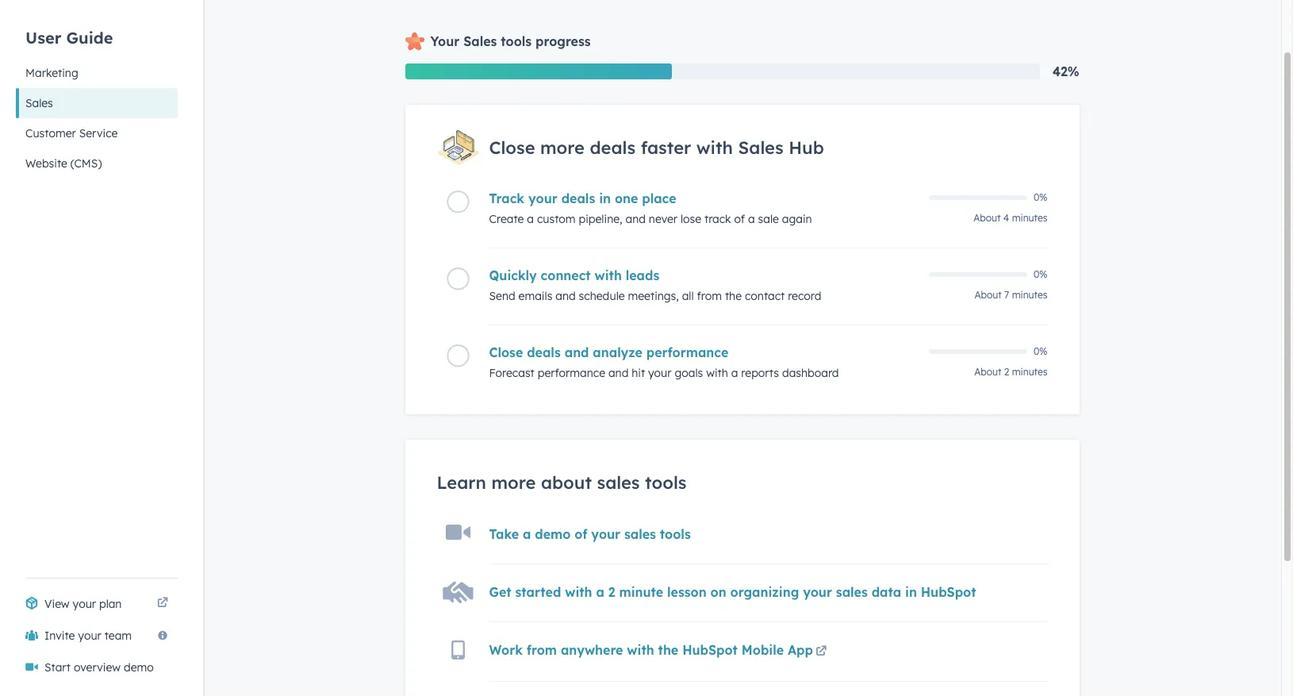 Task type: describe. For each thing, give the bounding box(es) containing it.
team
[[105, 629, 132, 643]]

view your plan
[[44, 597, 122, 611]]

link opens in a new window image inside view your plan "link"
[[157, 598, 168, 610]]

website (cms) button
[[16, 148, 178, 179]]

0% for quickly connect with leads
[[1034, 268, 1048, 280]]

service
[[79, 126, 118, 141]]

0% for track your deals in one place
[[1034, 191, 1048, 203]]

get
[[489, 584, 512, 600]]

about 4 minutes
[[974, 212, 1048, 224]]

1 vertical spatial tools
[[645, 471, 687, 494]]

0 vertical spatial tools
[[501, 33, 532, 49]]

a left sale
[[749, 212, 755, 226]]

your sales tools progress
[[431, 33, 591, 49]]

work from anywhere with the hubspot mobile app link
[[489, 642, 830, 662]]

the inside quickly connect with leads send emails and schedule meetings, all from the contact record
[[725, 289, 742, 303]]

start
[[44, 660, 71, 675]]

1 vertical spatial of
[[575, 526, 588, 542]]

0 vertical spatial performance
[[647, 344, 729, 360]]

a inside close deals and analyze performance forecast performance and hit your goals with a reports dashboard
[[732, 366, 739, 380]]

quickly
[[489, 267, 537, 283]]

learn
[[437, 471, 487, 494]]

contact
[[745, 289, 785, 303]]

lesson
[[668, 584, 707, 600]]

a right create
[[527, 212, 534, 226]]

organizing
[[731, 584, 800, 600]]

about for quickly connect with leads
[[975, 289, 1002, 301]]

4
[[1004, 212, 1010, 224]]

take a demo of your sales tools
[[489, 526, 691, 542]]

overview
[[74, 660, 121, 675]]

lose
[[681, 212, 702, 226]]

link opens in a new window image inside work from anywhere with the hubspot mobile app link
[[816, 643, 827, 662]]

track
[[489, 190, 525, 206]]

pipeline,
[[579, 212, 623, 226]]

custom
[[537, 212, 576, 226]]

from inside work from anywhere with the hubspot mobile app link
[[527, 642, 557, 658]]

1 vertical spatial in
[[906, 584, 918, 600]]

0 horizontal spatial 2
[[609, 584, 616, 600]]

demo for a
[[535, 526, 571, 542]]

track your deals in one place button
[[489, 190, 920, 206]]

work from anywhere with the hubspot mobile app
[[489, 642, 814, 658]]

marketing button
[[16, 58, 178, 88]]

anywhere
[[561, 642, 624, 658]]

customer service button
[[16, 118, 178, 148]]

customer service
[[25, 126, 118, 141]]

1 vertical spatial sales
[[625, 526, 656, 542]]

record
[[788, 289, 822, 303]]

0 horizontal spatial the
[[659, 642, 679, 658]]

demo for overview
[[124, 660, 154, 675]]

learn more about sales tools
[[437, 471, 687, 494]]

started
[[516, 584, 561, 600]]

sale
[[759, 212, 779, 226]]

your
[[431, 33, 460, 49]]

about for track your deals in one place
[[974, 212, 1001, 224]]

user
[[25, 27, 61, 47]]

again
[[783, 212, 813, 226]]

quickly connect with leads send emails and schedule meetings, all from the contact record
[[489, 267, 822, 303]]

your inside button
[[78, 629, 101, 643]]

with inside quickly connect with leads send emails and schedule meetings, all from the contact record
[[595, 267, 622, 283]]

a left minute
[[597, 584, 605, 600]]

close more deals faster with sales hub
[[489, 136, 825, 159]]

1 horizontal spatial 2
[[1005, 366, 1010, 378]]

link opens in a new window image inside work from anywhere with the hubspot mobile app link
[[816, 646, 827, 658]]

connect
[[541, 267, 591, 283]]

0 vertical spatial hubspot
[[921, 584, 977, 600]]

invite your team button
[[16, 620, 178, 652]]

a right take
[[523, 526, 531, 542]]

analyze
[[593, 344, 643, 360]]

your right 'organizing'
[[803, 584, 833, 600]]

marketing
[[25, 66, 78, 80]]

42%
[[1053, 64, 1080, 79]]

minutes for close deals and analyze performance
[[1013, 366, 1048, 378]]

start overview demo link
[[16, 652, 178, 683]]

minutes for track your deals in one place
[[1013, 212, 1048, 224]]

sales inside sales button
[[25, 96, 53, 110]]

close for close deals and analyze performance forecast performance and hit your goals with a reports dashboard
[[489, 344, 523, 360]]

leads
[[626, 267, 660, 283]]

close deals and analyze performance button
[[489, 344, 920, 360]]

your inside track your deals in one place create a custom pipeline, and never lose track of a sale again
[[529, 190, 558, 206]]

deals inside close deals and analyze performance forecast performance and hit your goals with a reports dashboard
[[527, 344, 561, 360]]



Task type: vqa. For each thing, say whether or not it's contained in the screenshot.
Marketplaces icon
no



Task type: locate. For each thing, give the bounding box(es) containing it.
sales left hub
[[739, 136, 784, 159]]

on
[[711, 584, 727, 600]]

0 vertical spatial link opens in a new window image
[[157, 595, 168, 614]]

1 horizontal spatial more
[[541, 136, 585, 159]]

hubspot left mobile
[[683, 642, 738, 658]]

of
[[735, 212, 745, 226], [575, 526, 588, 542]]

deals up custom
[[562, 190, 596, 206]]

in right data
[[906, 584, 918, 600]]

view
[[44, 597, 70, 611]]

0 vertical spatial sales
[[597, 471, 640, 494]]

of right track
[[735, 212, 745, 226]]

a left the reports
[[732, 366, 739, 380]]

with right faster
[[697, 136, 734, 159]]

of down about on the bottom of the page
[[575, 526, 588, 542]]

your left team
[[78, 629, 101, 643]]

0 horizontal spatial link opens in a new window image
[[157, 598, 168, 610]]

and inside quickly connect with leads send emails and schedule meetings, all from the contact record
[[556, 289, 576, 303]]

0 vertical spatial of
[[735, 212, 745, 226]]

and left "hit"
[[609, 366, 629, 380]]

faster
[[641, 136, 692, 159]]

user guide views element
[[16, 0, 178, 179]]

0 vertical spatial sales
[[464, 33, 497, 49]]

deals up forecast on the bottom of the page
[[527, 344, 561, 360]]

meetings,
[[628, 289, 679, 303]]

1 vertical spatial minutes
[[1013, 289, 1048, 301]]

1 horizontal spatial link opens in a new window image
[[816, 643, 827, 662]]

0 vertical spatial more
[[541, 136, 585, 159]]

more right learn
[[492, 471, 536, 494]]

tools
[[501, 33, 532, 49], [645, 471, 687, 494], [660, 526, 691, 542]]

a
[[527, 212, 534, 226], [749, 212, 755, 226], [732, 366, 739, 380], [523, 526, 531, 542], [597, 584, 605, 600]]

hub
[[789, 136, 825, 159]]

performance down analyze
[[538, 366, 606, 380]]

link opens in a new window image right plan
[[157, 595, 168, 614]]

reports
[[742, 366, 780, 380]]

your up custom
[[529, 190, 558, 206]]

2 close from the top
[[489, 344, 523, 360]]

0 vertical spatial minutes
[[1013, 212, 1048, 224]]

1 horizontal spatial link opens in a new window image
[[816, 646, 827, 658]]

1 vertical spatial hubspot
[[683, 642, 738, 658]]

0 horizontal spatial performance
[[538, 366, 606, 380]]

in up pipeline,
[[599, 190, 611, 206]]

in
[[599, 190, 611, 206], [906, 584, 918, 600]]

1 vertical spatial link opens in a new window image
[[816, 646, 827, 658]]

progress
[[536, 33, 591, 49]]

2 vertical spatial 0%
[[1034, 345, 1048, 357]]

1 vertical spatial sales
[[25, 96, 53, 110]]

more up custom
[[541, 136, 585, 159]]

view your plan link
[[16, 588, 178, 620]]

dashboard
[[783, 366, 840, 380]]

0 vertical spatial demo
[[535, 526, 571, 542]]

0 vertical spatial 2
[[1005, 366, 1010, 378]]

website (cms)
[[25, 156, 102, 171]]

close deals and analyze performance forecast performance and hit your goals with a reports dashboard
[[489, 344, 840, 380]]

performance up goals
[[647, 344, 729, 360]]

the down lesson
[[659, 642, 679, 658]]

send
[[489, 289, 516, 303]]

hubspot right data
[[921, 584, 977, 600]]

in inside track your deals in one place create a custom pipeline, and never lose track of a sale again
[[599, 190, 611, 206]]

1 horizontal spatial hubspot
[[921, 584, 977, 600]]

the
[[725, 289, 742, 303], [659, 642, 679, 658]]

0 horizontal spatial of
[[575, 526, 588, 542]]

2 minutes from the top
[[1013, 289, 1048, 301]]

sales up customer in the top of the page
[[25, 96, 53, 110]]

link opens in a new window image
[[157, 595, 168, 614], [816, 646, 827, 658]]

app
[[788, 642, 814, 658]]

7
[[1005, 289, 1010, 301]]

invite your team
[[44, 629, 132, 643]]

the left contact
[[725, 289, 742, 303]]

sales left data
[[837, 584, 868, 600]]

work
[[489, 642, 523, 658]]

link opens in a new window image right app
[[816, 643, 827, 662]]

link opens in a new window image
[[157, 598, 168, 610], [816, 643, 827, 662]]

0 horizontal spatial sales
[[25, 96, 53, 110]]

from right the work
[[527, 642, 557, 658]]

get started with a 2 minute lesson on organizing your sales data in hubspot link
[[489, 584, 977, 600]]

1 vertical spatial deals
[[562, 190, 596, 206]]

your sales tools progress progress bar
[[405, 64, 672, 79]]

2 vertical spatial about
[[975, 366, 1002, 378]]

1 horizontal spatial of
[[735, 212, 745, 226]]

from down quickly connect with leads button
[[697, 289, 722, 303]]

quickly connect with leads button
[[489, 267, 920, 283]]

2 vertical spatial sales
[[739, 136, 784, 159]]

0 horizontal spatial hubspot
[[683, 642, 738, 658]]

and
[[626, 212, 646, 226], [556, 289, 576, 303], [565, 344, 589, 360], [609, 366, 629, 380]]

place
[[642, 190, 677, 206]]

close
[[489, 136, 535, 159], [489, 344, 523, 360]]

never
[[649, 212, 678, 226]]

about
[[541, 471, 592, 494]]

website
[[25, 156, 67, 171]]

minutes for quickly connect with leads
[[1013, 289, 1048, 301]]

from inside quickly connect with leads send emails and schedule meetings, all from the contact record
[[697, 289, 722, 303]]

with right anywhere
[[627, 642, 655, 658]]

1 horizontal spatial sales
[[464, 33, 497, 49]]

track
[[705, 212, 732, 226]]

0 horizontal spatial more
[[492, 471, 536, 494]]

link opens in a new window image right plan
[[157, 598, 168, 610]]

sales up minute
[[625, 526, 656, 542]]

close for close more deals faster with sales hub
[[489, 136, 535, 159]]

0 vertical spatial close
[[489, 136, 535, 159]]

take a demo of your sales tools link
[[489, 526, 691, 542]]

1 vertical spatial link opens in a new window image
[[816, 643, 827, 662]]

hubspot
[[921, 584, 977, 600], [683, 642, 738, 658]]

one
[[615, 190, 639, 206]]

1 0% from the top
[[1034, 191, 1048, 203]]

emails
[[519, 289, 553, 303]]

demo right take
[[535, 526, 571, 542]]

plan
[[99, 597, 122, 611]]

1 vertical spatial performance
[[538, 366, 606, 380]]

take
[[489, 526, 519, 542]]

0 horizontal spatial in
[[599, 190, 611, 206]]

about 7 minutes
[[975, 289, 1048, 301]]

1 horizontal spatial from
[[697, 289, 722, 303]]

all
[[682, 289, 694, 303]]

data
[[872, 584, 902, 600]]

performance
[[647, 344, 729, 360], [538, 366, 606, 380]]

2
[[1005, 366, 1010, 378], [609, 584, 616, 600]]

0 horizontal spatial demo
[[124, 660, 154, 675]]

deals for your
[[562, 190, 596, 206]]

1 vertical spatial demo
[[124, 660, 154, 675]]

minutes right 4
[[1013, 212, 1048, 224]]

0 vertical spatial the
[[725, 289, 742, 303]]

0%
[[1034, 191, 1048, 203], [1034, 268, 1048, 280], [1034, 345, 1048, 357]]

1 vertical spatial 2
[[609, 584, 616, 600]]

with right started
[[565, 584, 593, 600]]

1 horizontal spatial in
[[906, 584, 918, 600]]

start overview demo
[[44, 660, 154, 675]]

sales right about on the bottom of the page
[[597, 471, 640, 494]]

1 horizontal spatial demo
[[535, 526, 571, 542]]

close up forecast on the bottom of the page
[[489, 344, 523, 360]]

more for deals
[[541, 136, 585, 159]]

0 vertical spatial deals
[[590, 136, 636, 159]]

invite
[[44, 629, 75, 643]]

deals inside track your deals in one place create a custom pipeline, and never lose track of a sale again
[[562, 190, 596, 206]]

sales button
[[16, 88, 178, 118]]

1 horizontal spatial performance
[[647, 344, 729, 360]]

2 down the 7
[[1005, 366, 1010, 378]]

2 left minute
[[609, 584, 616, 600]]

hit
[[632, 366, 646, 380]]

2 vertical spatial sales
[[837, 584, 868, 600]]

your inside "link"
[[73, 597, 96, 611]]

and down connect
[[556, 289, 576, 303]]

sales
[[597, 471, 640, 494], [625, 526, 656, 542], [837, 584, 868, 600]]

close up track
[[489, 136, 535, 159]]

link opens in a new window image right app
[[816, 646, 827, 658]]

close inside close deals and analyze performance forecast performance and hit your goals with a reports dashboard
[[489, 344, 523, 360]]

with up schedule
[[595, 267, 622, 283]]

get started with a 2 minute lesson on organizing your sales data in hubspot
[[489, 584, 977, 600]]

sales right your
[[464, 33, 497, 49]]

and down one
[[626, 212, 646, 226]]

demo down team
[[124, 660, 154, 675]]

track your deals in one place create a custom pipeline, and never lose track of a sale again
[[489, 190, 813, 226]]

your inside close deals and analyze performance forecast performance and hit your goals with a reports dashboard
[[649, 366, 672, 380]]

0% up about 4 minutes
[[1034, 191, 1048, 203]]

0% for close deals and analyze performance
[[1034, 345, 1048, 357]]

about
[[974, 212, 1001, 224], [975, 289, 1002, 301], [975, 366, 1002, 378]]

demo
[[535, 526, 571, 542], [124, 660, 154, 675]]

with inside close deals and analyze performance forecast performance and hit your goals with a reports dashboard
[[707, 366, 729, 380]]

0 horizontal spatial from
[[527, 642, 557, 658]]

mobile
[[742, 642, 784, 658]]

with down close deals and analyze performance button
[[707, 366, 729, 380]]

3 minutes from the top
[[1013, 366, 1048, 378]]

forecast
[[489, 366, 535, 380]]

2 horizontal spatial sales
[[739, 136, 784, 159]]

1 close from the top
[[489, 136, 535, 159]]

minutes down about 7 minutes
[[1013, 366, 1048, 378]]

with
[[697, 136, 734, 159], [595, 267, 622, 283], [707, 366, 729, 380], [565, 584, 593, 600], [627, 642, 655, 658]]

0% up about 7 minutes
[[1034, 268, 1048, 280]]

2 vertical spatial tools
[[660, 526, 691, 542]]

your right "hit"
[[649, 366, 672, 380]]

0 horizontal spatial link opens in a new window image
[[157, 595, 168, 614]]

1 vertical spatial the
[[659, 642, 679, 658]]

1 vertical spatial from
[[527, 642, 557, 658]]

0 vertical spatial in
[[599, 190, 611, 206]]

deals for more
[[590, 136, 636, 159]]

guide
[[66, 27, 113, 47]]

1 vertical spatial more
[[492, 471, 536, 494]]

1 vertical spatial close
[[489, 344, 523, 360]]

0 vertical spatial 0%
[[1034, 191, 1048, 203]]

schedule
[[579, 289, 625, 303]]

0 vertical spatial link opens in a new window image
[[157, 598, 168, 610]]

deals
[[590, 136, 636, 159], [562, 190, 596, 206], [527, 344, 561, 360]]

deals up one
[[590, 136, 636, 159]]

1 minutes from the top
[[1013, 212, 1048, 224]]

0 vertical spatial about
[[974, 212, 1001, 224]]

about 2 minutes
[[975, 366, 1048, 378]]

(cms)
[[70, 156, 102, 171]]

goals
[[675, 366, 704, 380]]

user guide
[[25, 27, 113, 47]]

1 vertical spatial 0%
[[1034, 268, 1048, 280]]

more for about
[[492, 471, 536, 494]]

and left analyze
[[565, 344, 589, 360]]

your left plan
[[73, 597, 96, 611]]

2 vertical spatial deals
[[527, 344, 561, 360]]

3 0% from the top
[[1034, 345, 1048, 357]]

0 vertical spatial from
[[697, 289, 722, 303]]

of inside track your deals in one place create a custom pipeline, and never lose track of a sale again
[[735, 212, 745, 226]]

from
[[697, 289, 722, 303], [527, 642, 557, 658]]

and inside track your deals in one place create a custom pipeline, and never lose track of a sale again
[[626, 212, 646, 226]]

more
[[541, 136, 585, 159], [492, 471, 536, 494]]

minutes right the 7
[[1013, 289, 1048, 301]]

1 vertical spatial about
[[975, 289, 1002, 301]]

about for close deals and analyze performance
[[975, 366, 1002, 378]]

0% up about 2 minutes
[[1034, 345, 1048, 357]]

your down about on the bottom of the page
[[592, 526, 621, 542]]

your
[[529, 190, 558, 206], [649, 366, 672, 380], [592, 526, 621, 542], [803, 584, 833, 600], [73, 597, 96, 611], [78, 629, 101, 643]]

2 vertical spatial minutes
[[1013, 366, 1048, 378]]

link opens in a new window image inside view your plan "link"
[[157, 595, 168, 614]]

minute
[[620, 584, 664, 600]]

1 horizontal spatial the
[[725, 289, 742, 303]]

customer
[[25, 126, 76, 141]]

2 0% from the top
[[1034, 268, 1048, 280]]

create
[[489, 212, 524, 226]]



